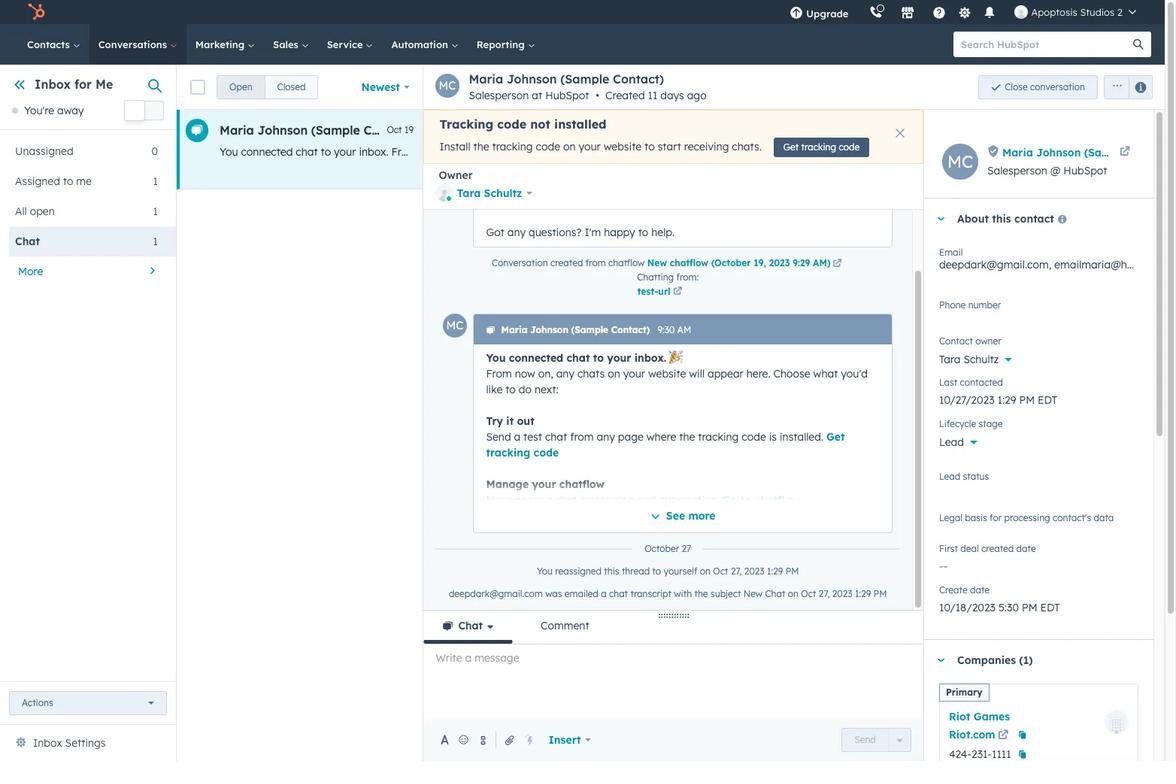 Task type: describe. For each thing, give the bounding box(es) containing it.
notifications button
[[977, 0, 1003, 24]]

2 horizontal spatial chat
[[765, 588, 785, 599]]

send inside button
[[855, 734, 876, 745]]

on right subject
[[788, 588, 799, 599]]

get tracking code inside button
[[784, 141, 860, 153]]

out inside try it out send a test chat from any page where the tracking code is installed.
[[517, 414, 534, 428]]

19
[[405, 124, 414, 135]]

it inside row
[[869, 145, 876, 159]]

group containing open
[[217, 75, 318, 99]]

search image
[[1133, 39, 1144, 50]]

connected for you connected chat to your inbox. 🎉 from now on, any chats on your website will appear here. choose what you'd like to do next:
[[509, 351, 563, 365]]

hubspot link
[[18, 3, 56, 21]]

get inside button
[[784, 141, 799, 153]]

(sample down conversation created from chatflow
[[571, 324, 609, 335]]

inbox for inbox settings
[[33, 736, 62, 750]]

settings image
[[958, 6, 972, 20]]

where inside row
[[1059, 145, 1088, 159]]

manage for manage team member access and availability.
[[486, 588, 527, 602]]

0 vertical spatial 1:29
[[767, 566, 783, 577]]

test inside try it out send a test chat from any page where the tracking code is installed.
[[524, 430, 542, 444]]

close conversation button
[[979, 75, 1098, 99]]

2 vertical spatial 2023
[[832, 588, 853, 599]]

chats.
[[732, 140, 762, 154]]

0
[[152, 145, 158, 158]]

the inside try it out send a test chat from any page where the tracking code is installed.
[[679, 430, 695, 444]]

tracking inside try it out send a test chat from any page where the tracking code is installed.
[[698, 430, 739, 444]]

1 vertical spatial created
[[981, 543, 1014, 554]]

phone number
[[939, 299, 1001, 311]]

the inside row
[[1091, 145, 1107, 159]]

at
[[532, 89, 542, 102]]

more inside button
[[688, 509, 716, 523]]

contact's
[[1053, 512, 1091, 523]]

tracking inside "link"
[[486, 446, 530, 460]]

get tracking code link
[[486, 430, 845, 460]]

lead status
[[939, 471, 989, 482]]

Open button
[[217, 75, 265, 99]]

contact owner
[[939, 335, 1002, 347]]

9:29
[[793, 257, 810, 268]]

website inside you connected chat to your inbox. 🎉 from now on, any chats on your website will appear here. choose what you'd like to do next:
[[648, 367, 686, 381]]

Closed button
[[264, 75, 318, 99]]

calling icon image
[[870, 6, 883, 20]]

color
[[560, 541, 584, 554]]

on inside you connected chat to your inbox. 🎉 from now on, any chats on your website will appear here. choose what you'd like to do next:
[[608, 367, 620, 381]]

a inside row
[[926, 145, 933, 159]]

main content containing maria johnson (sample contact)
[[177, 65, 1176, 761]]

1 vertical spatial new
[[744, 588, 763, 599]]

what inside you connected chat to your inbox. 🎉 from now on, any chats on your website will appear here. choose what you'd like to do next:
[[813, 367, 838, 381]]

1 vertical spatial and
[[587, 541, 606, 554]]

salesperson inside the maria johnson (sample contact) salesperson at hubspot • created 11 days ago
[[469, 89, 529, 102]]

am)
[[813, 257, 831, 268]]

conversation
[[1030, 81, 1085, 92]]

riot games link
[[949, 710, 1010, 724]]

1 for open
[[153, 205, 158, 218]]

now inside you connected chat to your inbox. 🎉 from now on, any chats on your website will appear here. choose what you'd like to do next:
[[515, 367, 535, 381]]

inbox. for 🎉
[[635, 351, 666, 365]]

you for you reassigned this thread to yourself on oct 27, 2023 1:29 pm
[[537, 566, 553, 577]]

chat button
[[424, 611, 513, 644]]

inbox for inbox for me
[[35, 77, 71, 92]]

0 horizontal spatial created
[[551, 257, 583, 268]]

newest button
[[352, 72, 420, 102]]

about
[[957, 212, 989, 226]]

sales
[[273, 38, 301, 50]]

like inside you connected chat to your inbox. 🎉 from now on, any chats on your website will appear here. choose what you'd like to do next:
[[486, 383, 503, 396]]

what inside row
[[719, 145, 743, 159]]

lead for lead
[[939, 435, 964, 449]]

search button
[[1126, 32, 1151, 57]]

primary
[[946, 687, 983, 698]]

contact) inside row
[[364, 123, 415, 138]]

27
[[682, 543, 691, 554]]

2 vertical spatial and
[[640, 588, 659, 602]]

tara schultz button for contact owner
[[939, 344, 1139, 369]]

lifecycle
[[939, 418, 976, 429]]

open
[[30, 205, 55, 218]]

0 vertical spatial 27,
[[731, 566, 742, 577]]

install the tracking code on your website to start receiving chats.
[[440, 140, 762, 154]]

where inside try it out send a test chat from any page where the tracking code is installed.
[[647, 430, 676, 444]]

you for you connected chat to your inbox. from now on, any chats on your website will appear here. choose what you'd like to do next:  try it out  send a test chat from any page where the tracking code
[[220, 145, 238, 159]]

apoptosis
[[1031, 6, 1078, 18]]

manage for manage your chatflow manage your chat messaging and automation. go to chatflow
[[486, 478, 529, 491]]

you'd inside you connected chat to your inbox. 🎉 from now on, any chats on your website will appear here. choose what you'd like to do next:
[[841, 367, 868, 381]]

choose inside you connected chat to your inbox. 🎉 from now on, any chats on your website will appear here. choose what you'd like to do next:
[[774, 367, 811, 381]]

chatting from:
[[637, 272, 699, 283]]

1 horizontal spatial date
[[1017, 543, 1036, 554]]

marketplaces image
[[901, 7, 915, 20]]

newest
[[361, 80, 400, 94]]

•
[[596, 89, 599, 102]]

tara schultz image
[[1015, 5, 1028, 19]]

chatflow up the from:
[[670, 257, 709, 268]]

more
[[18, 265, 43, 279]]

0 horizontal spatial this
[[604, 566, 619, 577]]

installed.
[[780, 430, 824, 444]]

menu containing apoptosis studios 2
[[779, 0, 1147, 24]]

help image
[[933, 7, 946, 20]]

processing
[[1004, 512, 1050, 523]]

1 vertical spatial 1:29
[[855, 588, 871, 599]]

on, inside you connected chat to your inbox. 🎉 from now on, any chats on your website will appear here. choose what you'd like to do next:
[[538, 367, 553, 381]]

calling icon button
[[864, 2, 889, 22]]

maria johnson (sample contact) salesperson at hubspot • created 11 days ago
[[469, 71, 707, 102]]

any up owner
[[462, 145, 480, 159]]

on right yourself
[[700, 566, 711, 577]]

johnson inside row
[[258, 123, 308, 138]]

closed
[[277, 81, 306, 92]]

test inside row
[[936, 145, 954, 159]]

customize
[[486, 541, 538, 554]]

website inside row
[[554, 145, 592, 159]]

0 vertical spatial schultz
[[484, 187, 522, 200]]

page inside row
[[1030, 145, 1056, 159]]

johnson up @
[[1036, 146, 1081, 159]]

1 vertical spatial 2023
[[744, 566, 765, 577]]

create
[[939, 585, 968, 596]]

tracking
[[440, 117, 493, 132]]

maria inside row
[[220, 123, 254, 138]]

i'm
[[585, 226, 601, 239]]

new inside the new chatflow (october 19, 2023 9:29 am) link
[[647, 257, 667, 268]]

send inside row
[[898, 145, 923, 159]]

0 vertical spatial 2023
[[769, 257, 790, 268]]

live chat from maria johnson (sample contact) with context you connected chat to your inbox.
from now on, any chats on your website will appear here. choose what you&#x27;d like to do next:

try it out 
send a test chat from any page where the tracking code is ins row
[[177, 110, 1176, 190]]

maria johnson (sample contact) 9:30 am
[[501, 324, 691, 335]]

get inside "link"
[[827, 430, 845, 444]]

days
[[661, 89, 684, 102]]

settings link
[[955, 4, 974, 20]]

me
[[76, 175, 92, 188]]

deepdark@gmail.com,
[[939, 258, 1052, 272]]

availability.
[[662, 588, 718, 602]]

automation
[[391, 38, 451, 50]]

maria down the conversation
[[501, 324, 528, 335]]

from:
[[677, 272, 699, 283]]

create date
[[939, 585, 990, 596]]

0 vertical spatial chat
[[15, 235, 40, 248]]

1 vertical spatial 27,
[[819, 588, 830, 599]]

or learn more about
[[586, 636, 692, 649]]

First deal created date text field
[[939, 552, 1139, 576]]

manage your chatflow manage your chat messaging and automation. go to chatflow
[[486, 478, 800, 507]]

to inside tracking code not installed alert
[[645, 140, 655, 154]]

questions?
[[529, 226, 582, 239]]

owner
[[439, 168, 473, 182]]

subject
[[711, 588, 741, 599]]

1 horizontal spatial oct
[[713, 566, 728, 577]]

notifications image
[[983, 7, 997, 20]]

conversation created from chatflow
[[492, 257, 647, 268]]

(sample inside the maria johnson (sample contact) salesperson at hubspot • created 11 days ago
[[561, 71, 609, 86]]

send group
[[842, 728, 912, 752]]

chatflow up messaging
[[559, 478, 605, 491]]

away
[[57, 104, 84, 117]]

upgrade image
[[790, 7, 804, 20]]

email
[[939, 247, 963, 258]]

access
[[603, 588, 637, 602]]

chat inside you connected chat to your inbox. 🎉 from now on, any chats on your website will appear here. choose what you'd like to do next:
[[567, 351, 590, 365]]

2 vertical spatial a
[[601, 588, 607, 599]]

service
[[327, 38, 366, 50]]

chatflow down happy
[[608, 257, 645, 268]]

messaging
[[580, 493, 634, 507]]

contacted
[[960, 377, 1003, 388]]

from inside row
[[392, 145, 417, 159]]

connected for you connected chat to your inbox. from now on, any chats on your website will appear here. choose what you'd like to do next:  try it out  send a test chat from any page where the tracking code
[[241, 145, 293, 159]]

learn
[[604, 636, 628, 649]]

upgrade
[[807, 8, 849, 20]]

lifecycle stage
[[939, 418, 1003, 429]]

settings
[[65, 736, 106, 750]]

chatflow right go
[[755, 493, 800, 507]]

automation link
[[382, 24, 468, 65]]

0 horizontal spatial pm
[[786, 566, 799, 577]]

open
[[229, 81, 252, 92]]

try inside row
[[852, 145, 866, 159]]

on inside row
[[513, 145, 526, 159]]

new chatflow (october 19, 2023 9:29 am) link
[[647, 257, 844, 271]]

maria johnson (sample contact) link
[[1003, 143, 1176, 161]]

studios
[[1080, 6, 1115, 18]]

1 horizontal spatial schultz
[[964, 353, 999, 366]]

1 vertical spatial get tracking code
[[486, 430, 845, 460]]

now inside live chat from maria johnson (sample contact) with context you connected chat to your inbox.
from now on, any chats on your website will appear here. choose what you&#x27;d like to do next:

try it out 
send a test chat from any page where the tracking code is ins row
[[420, 145, 441, 159]]

install
[[440, 140, 470, 154]]

0 horizontal spatial more
[[631, 636, 657, 649]]

code inside try it out send a test chat from any page where the tracking code is installed.
[[742, 430, 766, 444]]

tracking inside button
[[801, 141, 836, 153]]

chats inside live chat from maria johnson (sample contact) with context you connected chat to your inbox.
from now on, any chats on your website will appear here. choose what you&#x27;d like to do next:

try it out 
send a test chat from any page where the tracking code is ins row
[[483, 145, 510, 159]]

conversations link
[[89, 24, 186, 65]]

1 vertical spatial tara
[[939, 353, 961, 366]]

will inside row
[[595, 145, 610, 159]]

like inside row
[[776, 145, 793, 159]]

deal
[[961, 543, 979, 554]]

insert
[[549, 733, 581, 747]]

2 horizontal spatial oct
[[801, 588, 816, 599]]

me
[[96, 77, 113, 92]]

all open
[[15, 205, 55, 218]]

a inside try it out send a test chat from any page where the tracking code is installed.
[[514, 430, 521, 444]]

johnson down conversation created from chatflow
[[530, 324, 569, 335]]

see
[[666, 509, 685, 523]]

with
[[674, 588, 692, 599]]

caret image
[[936, 217, 945, 221]]

send button
[[842, 728, 889, 752]]

do inside you connected chat to your inbox. 🎉 from now on, any chats on your website will appear here. choose what you'd like to do next:
[[519, 383, 532, 396]]

1 for to
[[153, 175, 158, 188]]

any right got
[[507, 226, 526, 239]]

0 vertical spatial for
[[74, 77, 92, 92]]

not
[[530, 117, 551, 132]]



Task type: locate. For each thing, give the bounding box(es) containing it.
created
[[605, 89, 645, 102]]

the right the install
[[473, 140, 489, 154]]

tara schultz button
[[436, 182, 533, 205], [939, 344, 1139, 369]]

(sample up salesperson @ hubspot
[[1084, 146, 1128, 159]]

9:30
[[658, 324, 675, 335]]

maria johnson (sample contact) inside live chat from maria johnson (sample contact) with context you connected chat to your inbox.
from now on, any chats on your website will appear here. choose what you&#x27;d like to do next:

try it out 
send a test chat from any page where the tracking code is ins row
[[220, 123, 415, 138]]

1 lead from the top
[[939, 435, 964, 449]]

where up manage your chatflow manage your chat messaging and automation. go to chatflow
[[647, 430, 676, 444]]

where
[[1059, 145, 1088, 159], [647, 430, 676, 444]]

reporting link
[[468, 24, 544, 65]]

on, up owner
[[444, 145, 459, 159]]

1 horizontal spatial website
[[604, 140, 642, 154]]

lead left status
[[939, 471, 961, 482]]

test
[[936, 145, 954, 159], [524, 430, 542, 444]]

chat inside 'button'
[[458, 619, 483, 633]]

stage
[[979, 418, 1003, 429]]

1 vertical spatial inbox
[[33, 736, 62, 750]]

1 vertical spatial like
[[486, 383, 503, 396]]

tracking code not installed alert
[[424, 110, 924, 164]]

you for you connected chat to your inbox. 🎉 from now on, any chats on your website will appear here. choose what you'd like to do next:
[[486, 351, 506, 365]]

contacts
[[27, 38, 73, 50]]

happy
[[604, 226, 635, 239]]

or
[[589, 636, 601, 649]]

(sample up •
[[561, 71, 609, 86]]

johnson down closed button in the top left of the page
[[258, 123, 308, 138]]

games
[[974, 710, 1010, 724]]

0 vertical spatial tara schultz button
[[436, 182, 533, 205]]

0 horizontal spatial what
[[719, 145, 743, 159]]

choose inside row
[[679, 145, 716, 159]]

maria johnson (sample contact) down closed button in the top left of the page
[[220, 123, 415, 138]]

(1)
[[1019, 654, 1033, 667]]

2 1 from the top
[[153, 205, 158, 218]]

chats down tracking code not installed
[[483, 145, 510, 159]]

tara down contact
[[939, 353, 961, 366]]

chats inside you connected chat to your inbox. 🎉 from now on, any chats on your website will appear here. choose what you'd like to do next:
[[578, 367, 605, 381]]

link opens in a new window image
[[833, 259, 842, 268], [673, 285, 682, 299], [673, 287, 682, 296], [998, 727, 1009, 746]]

here.
[[652, 145, 676, 159], [747, 367, 771, 381]]

chat right subject
[[765, 588, 785, 599]]

tara schultz down contact owner
[[939, 353, 999, 366]]

0 vertical spatial date
[[1017, 543, 1036, 554]]

hubspot image
[[27, 3, 45, 21]]

0 vertical spatial send
[[898, 145, 923, 159]]

will down installed
[[595, 145, 610, 159]]

0 horizontal spatial on,
[[444, 145, 459, 159]]

got
[[486, 226, 505, 239]]

the right with
[[695, 588, 708, 599]]

for inside "main content"
[[990, 512, 1002, 523]]

october
[[645, 543, 679, 554]]

start
[[658, 140, 681, 154]]

here. left receiving
[[652, 145, 676, 159]]

0 vertical spatial link opens in a new window image
[[833, 257, 842, 271]]

1 horizontal spatial tara schultz
[[939, 353, 999, 366]]

1 horizontal spatial maria johnson (sample contact)
[[1003, 146, 1176, 159]]

oct 19
[[387, 124, 414, 135]]

send inside try it out send a test chat from any page where the tracking code is installed.
[[486, 430, 511, 444]]

this inside 'dropdown button'
[[992, 212, 1011, 226]]

choose
[[679, 145, 716, 159], [774, 367, 811, 381]]

and
[[637, 493, 656, 507], [587, 541, 606, 554], [640, 588, 659, 602]]

all
[[15, 205, 27, 218]]

appear inside you connected chat to your inbox. 🎉 from now on, any chats on your website will appear here. choose what you'd like to do next:
[[708, 367, 744, 381]]

october 27
[[645, 543, 691, 554]]

schultz
[[484, 187, 522, 200], [964, 353, 999, 366]]

0 vertical spatial tara schultz
[[457, 187, 522, 200]]

chat
[[15, 235, 40, 248], [765, 588, 785, 599], [458, 619, 483, 633]]

2
[[1118, 6, 1123, 18]]

tara schultz button for owner
[[436, 182, 533, 205]]

go
[[722, 493, 737, 507]]

1 vertical spatial schultz
[[964, 353, 999, 366]]

lead for lead status
[[939, 471, 961, 482]]

next: inside you connected chat to your inbox. 🎉 from now on, any chats on your website will appear here. choose what you'd like to do next:
[[535, 383, 559, 396]]

insert button
[[539, 725, 601, 755]]

hubspot right at
[[545, 89, 589, 102]]

email deepdark@gmail.com, emailmaria@hubspot.com
[[939, 247, 1176, 272]]

0 vertical spatial inbox
[[35, 77, 71, 92]]

1 vertical spatial manage
[[486, 493, 527, 507]]

1 horizontal spatial 1:29
[[855, 588, 871, 599]]

menu item
[[859, 0, 862, 24]]

1 horizontal spatial try
[[852, 145, 866, 159]]

Search HubSpot search field
[[954, 32, 1138, 57]]

contact
[[939, 335, 973, 347]]

chat inside manage your chatflow manage your chat messaging and automation. go to chatflow
[[555, 493, 577, 507]]

and right messaging
[[637, 493, 656, 507]]

out
[[879, 145, 895, 159], [517, 414, 534, 428]]

1 vertical spatial chat
[[765, 588, 785, 599]]

0 horizontal spatial for
[[74, 77, 92, 92]]

out inside row
[[879, 145, 895, 159]]

2 horizontal spatial 2023
[[832, 588, 853, 599]]

schultz up got
[[484, 187, 522, 200]]

apoptosis studios 2
[[1031, 6, 1123, 18]]

next: inside row
[[825, 145, 849, 159]]

the left color
[[541, 541, 557, 554]]

lead inside popup button
[[939, 435, 964, 449]]

2 vertical spatial oct
[[801, 588, 816, 599]]

chat up more at the left of page
[[15, 235, 40, 248]]

0 horizontal spatial group
[[217, 75, 318, 99]]

get right installed.
[[827, 430, 845, 444]]

website inside tracking code not installed alert
[[604, 140, 642, 154]]

0 horizontal spatial will
[[595, 145, 610, 159]]

you inside row
[[220, 145, 238, 159]]

page up salesperson @ hubspot
[[1030, 145, 1056, 159]]

widget.
[[698, 541, 734, 554]]

you'd inside live chat from maria johnson (sample contact) with context you connected chat to your inbox.
from now on, any chats on your website will appear here. choose what you&#x27;d like to do next:

try it out 
send a test chat from any page where the tracking code is ins row
[[746, 145, 773, 159]]

link opens in a new window image inside riot.com link
[[998, 730, 1009, 742]]

of
[[635, 541, 645, 554]]

maria
[[469, 71, 503, 86], [220, 123, 254, 138], [1003, 146, 1033, 159], [501, 324, 528, 335]]

thread
[[622, 566, 650, 577]]

2 lead from the top
[[939, 471, 961, 482]]

assigned to me
[[15, 175, 92, 188]]

1 vertical spatial date
[[970, 585, 990, 596]]

link opens in a new window image down games
[[998, 730, 1009, 742]]

service link
[[318, 24, 382, 65]]

contact
[[1015, 212, 1054, 226]]

group down sales
[[217, 75, 318, 99]]

you're away image
[[12, 108, 18, 114]]

will inside you connected chat to your inbox. 🎉 from now on, any chats on your website will appear here. choose what you'd like to do next:
[[689, 367, 705, 381]]

1 vertical spatial link opens in a new window image
[[998, 730, 1009, 742]]

the up automation.
[[679, 430, 695, 444]]

1 horizontal spatial salesperson
[[987, 164, 1048, 177]]

emailed
[[565, 588, 599, 599]]

from inside try it out send a test chat from any page where the tracking code is installed.
[[570, 430, 594, 444]]

0 horizontal spatial maria johnson (sample contact)
[[220, 123, 415, 138]]

from down the i'm
[[586, 257, 606, 268]]

group
[[217, 75, 318, 99], [1098, 75, 1153, 99]]

maria johnson (sample contact) up @
[[1003, 146, 1176, 159]]

inbox. down oct 19
[[359, 145, 389, 159]]

0 horizontal spatial hubspot
[[545, 89, 589, 102]]

Create date text field
[[939, 594, 1139, 618]]

link opens in a new window image right am)
[[833, 257, 842, 271]]

for left me
[[74, 77, 92, 92]]

tara
[[457, 187, 481, 200], [939, 353, 961, 366]]

1 vertical spatial oct
[[713, 566, 728, 577]]

link opens in a new window image
[[833, 257, 842, 271], [998, 730, 1009, 742]]

transcript
[[631, 588, 672, 599]]

0 vertical spatial and
[[637, 493, 656, 507]]

tara schultz down owner
[[457, 187, 522, 200]]

0 vertical spatial oct
[[387, 124, 402, 135]]

companies
[[957, 654, 1016, 667]]

chat inside try it out send a test chat from any page where the tracking code is installed.
[[545, 430, 567, 444]]

1 vertical spatial try
[[486, 414, 503, 428]]

connected down maria johnson (sample contact) 9:30 am
[[509, 351, 563, 365]]

companies (1)
[[957, 654, 1033, 667]]

2 group from the left
[[1098, 75, 1153, 99]]

1 horizontal spatial page
[[1030, 145, 1056, 159]]

inbox. for from
[[359, 145, 389, 159]]

0 horizontal spatial next:
[[535, 383, 559, 396]]

on, inside row
[[444, 145, 459, 159]]

any up salesperson @ hubspot
[[1009, 145, 1027, 159]]

salesperson @ hubspot
[[987, 164, 1107, 177]]

inbox for me
[[35, 77, 113, 92]]

it inside try it out send a test chat from any page where the tracking code is installed.
[[506, 414, 514, 428]]

1 vertical spatial where
[[647, 430, 676, 444]]

2 horizontal spatial you
[[537, 566, 553, 577]]

close image
[[896, 129, 905, 138]]

and inside manage your chatflow manage your chat messaging and automation. go to chatflow
[[637, 493, 656, 507]]

group down search button
[[1098, 75, 1153, 99]]

salesperson up tracking code not installed
[[469, 89, 529, 102]]

2 horizontal spatial website
[[648, 367, 686, 381]]

🎉
[[669, 351, 683, 365]]

try inside try it out send a test chat from any page where the tracking code is installed.
[[486, 414, 503, 428]]

19,
[[754, 257, 766, 268]]

code inside row
[[1154, 145, 1176, 159]]

0 vertical spatial more
[[688, 509, 716, 523]]

link opens in a new window image inside riot.com link
[[998, 727, 1009, 746]]

will down am at the right top of the page
[[689, 367, 705, 381]]

1 horizontal spatial pm
[[874, 588, 887, 599]]

any
[[462, 145, 480, 159], [1009, 145, 1027, 159], [507, 226, 526, 239], [556, 367, 575, 381], [597, 430, 615, 444]]

2 manage from the top
[[486, 493, 527, 507]]

0 horizontal spatial here.
[[652, 145, 676, 159]]

(sample inside live chat from maria johnson (sample contact) with context you connected chat to your inbox.
from now on, any chats on your website will appear here. choose what you&#x27;d like to do next:

try it out 
send a test chat from any page where the tracking code is ins row
[[311, 123, 360, 138]]

inbox. left 🎉
[[635, 351, 666, 365]]

unassigned
[[15, 145, 73, 158]]

phone
[[939, 299, 966, 311]]

inbox up you're away
[[35, 77, 71, 92]]

connected inside row
[[241, 145, 293, 159]]

0 horizontal spatial it
[[506, 414, 514, 428]]

1 vertical spatial next:
[[535, 383, 559, 396]]

caret image
[[936, 659, 945, 662]]

Phone number text field
[[939, 297, 1139, 327]]

on, down maria johnson (sample contact) 9:30 am
[[538, 367, 553, 381]]

more right the learn
[[631, 636, 657, 649]]

riot.com
[[949, 728, 996, 742]]

here. inside you connected chat to your inbox. 🎉 from now on, any chats on your website will appear here. choose what you'd like to do next:
[[747, 367, 771, 381]]

team
[[530, 588, 556, 602]]

chats
[[483, 145, 510, 159], [578, 367, 605, 381]]

inbox left settings
[[33, 736, 62, 750]]

2 vertical spatial from
[[570, 430, 594, 444]]

website down installed
[[554, 145, 592, 159]]

main content
[[177, 65, 1176, 761]]

connected
[[241, 145, 293, 159], [509, 351, 563, 365]]

appear
[[613, 145, 649, 159], [708, 367, 744, 381]]

new right subject
[[744, 588, 763, 599]]

inbox settings
[[33, 736, 106, 750]]

0 vertical spatial tara
[[457, 187, 481, 200]]

1 horizontal spatial hubspot
[[1064, 164, 1107, 177]]

0 horizontal spatial inbox.
[[359, 145, 389, 159]]

on down installed
[[563, 140, 576, 154]]

url
[[658, 285, 671, 297]]

0 vertical spatial chats
[[483, 145, 510, 159]]

1 horizontal spatial test
[[936, 145, 954, 159]]

you
[[220, 145, 238, 159], [486, 351, 506, 365], [537, 566, 553, 577]]

1 vertical spatial salesperson
[[987, 164, 1048, 177]]

johnson inside the maria johnson (sample contact) salesperson at hubspot • created 11 days ago
[[507, 71, 557, 86]]

basis
[[965, 512, 987, 523]]

tara schultz button up the last contacted text box at the right bottom of page
[[939, 344, 1139, 369]]

about this contact button
[[924, 199, 1139, 239]]

chat down deepdark@gmail.com
[[458, 619, 483, 633]]

here. inside row
[[652, 145, 676, 159]]

get right chats.
[[784, 141, 799, 153]]

1 horizontal spatial 2023
[[769, 257, 790, 268]]

1 vertical spatial what
[[813, 367, 838, 381]]

2023
[[769, 257, 790, 268], [744, 566, 765, 577], [832, 588, 853, 599]]

tracking inside row
[[1110, 145, 1151, 159]]

maria down reporting
[[469, 71, 503, 86]]

salesperson
[[469, 89, 529, 102], [987, 164, 1048, 177]]

page inside try it out send a test chat from any page where the tracking code is installed.
[[618, 430, 644, 444]]

0 vertical spatial pm
[[786, 566, 799, 577]]

1 vertical spatial maria johnson (sample contact)
[[1003, 146, 1176, 159]]

new chatflow (october 19, 2023 9:29 am)
[[647, 257, 831, 268]]

0 vertical spatial do
[[809, 145, 822, 159]]

reassigned
[[555, 566, 602, 577]]

johnson up at
[[507, 71, 557, 86]]

oct inside live chat from maria johnson (sample contact) with context you connected chat to your inbox.
from now on, any chats on your website will appear here. choose what you&#x27;d like to do next:

try it out 
send a test chat from any page where the tracking code is ins row
[[387, 124, 402, 135]]

0 horizontal spatial now
[[420, 145, 441, 159]]

1 horizontal spatial where
[[1059, 145, 1088, 159]]

date down the legal basis for processing contact's data
[[1017, 543, 1036, 554]]

contact)
[[613, 71, 664, 86], [364, 123, 415, 138], [1131, 146, 1176, 159], [611, 324, 650, 335]]

page up manage your chatflow manage your chat messaging and automation. go to chatflow
[[618, 430, 644, 444]]

0 horizontal spatial new
[[647, 257, 667, 268]]

hubspot down maria johnson (sample contact) link
[[1064, 164, 1107, 177]]

0 horizontal spatial tara
[[457, 187, 481, 200]]

page
[[1030, 145, 1056, 159], [618, 430, 644, 444]]

do inside row
[[809, 145, 822, 159]]

lead
[[939, 435, 964, 449], [939, 471, 961, 482]]

0 vertical spatial hubspot
[[545, 89, 589, 102]]

more down automation.
[[688, 509, 716, 523]]

2 vertical spatial chat
[[458, 619, 483, 633]]

maria down open button
[[220, 123, 254, 138]]

0 vertical spatial will
[[595, 145, 610, 159]]

last
[[939, 377, 958, 388]]

0 vertical spatial connected
[[241, 145, 293, 159]]

0 vertical spatial salesperson
[[469, 89, 529, 102]]

@
[[1050, 164, 1061, 177]]

you'd
[[746, 145, 773, 159], [841, 367, 868, 381]]

your inside tracking code not installed alert
[[579, 140, 601, 154]]

link opens in a new window image inside the new chatflow (october 19, 2023 9:29 am) link
[[833, 259, 842, 268]]

inbox. inside you connected chat to your inbox. 🎉 from now on, any chats on your website will appear here. choose what you'd like to do next:
[[635, 351, 666, 365]]

1 horizontal spatial you
[[486, 351, 506, 365]]

from inside row
[[982, 145, 1006, 159]]

1 vertical spatial appear
[[708, 367, 744, 381]]

1 vertical spatial tara schultz button
[[939, 344, 1139, 369]]

go to chatflow link
[[722, 493, 800, 507]]

this right the about at the top right of page
[[992, 212, 1011, 226]]

3 1 from the top
[[153, 235, 158, 248]]

maria up salesperson @ hubspot
[[1003, 146, 1033, 159]]

tara schultz button up got
[[436, 182, 533, 205]]

27,
[[731, 566, 742, 577], [819, 588, 830, 599]]

website down 🎉
[[648, 367, 686, 381]]

0 horizontal spatial website
[[554, 145, 592, 159]]

salesperson left @
[[987, 164, 1048, 177]]

any inside you connected chat to your inbox. 🎉 from now on, any chats on your website will appear here. choose what you'd like to do next:
[[556, 367, 575, 381]]

the inside tracking code not installed alert
[[473, 140, 489, 154]]

actions
[[22, 697, 53, 708]]

1 1 from the top
[[153, 175, 158, 188]]

1 vertical spatial lead
[[939, 471, 961, 482]]

1 manage from the top
[[486, 478, 529, 491]]

you inside you connected chat to your inbox. 🎉 from now on, any chats on your website will appear here. choose what you'd like to do next:
[[486, 351, 506, 365]]

schultz down the owner
[[964, 353, 999, 366]]

(october
[[711, 257, 751, 268]]

1 horizontal spatial inbox.
[[635, 351, 666, 365]]

connected inside you connected chat to your inbox. 🎉 from now on, any chats on your website will appear here. choose what you'd like to do next:
[[509, 351, 563, 365]]

1 vertical spatial here.
[[747, 367, 771, 381]]

1 vertical spatial out
[[517, 414, 534, 428]]

here. up is
[[747, 367, 771, 381]]

any down maria johnson (sample contact) 9:30 am
[[556, 367, 575, 381]]

new
[[647, 257, 667, 268], [744, 588, 763, 599]]

(sample down closed button in the top left of the page
[[311, 123, 360, 138]]

from inside you connected chat to your inbox. 🎉 from now on, any chats on your website will appear here. choose what you'd like to do next:
[[486, 367, 512, 381]]

appear inside row
[[613, 145, 649, 159]]

hubspot inside the maria johnson (sample contact) salesperson at hubspot • created 11 days ago
[[545, 89, 589, 102]]

0 horizontal spatial from
[[392, 145, 417, 159]]

from up messaging
[[570, 430, 594, 444]]

and left style
[[587, 541, 606, 554]]

3 manage from the top
[[486, 588, 527, 602]]

where up @
[[1059, 145, 1088, 159]]

0 horizontal spatial 1:29
[[767, 566, 783, 577]]

contact) inside the maria johnson (sample contact) salesperson at hubspot • created 11 days ago
[[613, 71, 664, 86]]

(sample inside maria johnson (sample contact) link
[[1084, 146, 1128, 159]]

connected down closed button in the top left of the page
[[241, 145, 293, 159]]

0 vertical spatial inbox.
[[359, 145, 389, 159]]

about this contact
[[957, 212, 1054, 226]]

1 vertical spatial from
[[586, 257, 606, 268]]

style
[[609, 541, 632, 554]]

0 horizontal spatial tara schultz
[[457, 187, 522, 200]]

chats down maria johnson (sample contact) 9:30 am
[[578, 367, 605, 381]]

website left start
[[604, 140, 642, 154]]

to inside manage your chatflow manage your chat messaging and automation. go to chatflow
[[741, 493, 751, 507]]

on inside tracking code not installed alert
[[563, 140, 576, 154]]

inbox inside inbox settings link
[[33, 736, 62, 750]]

do
[[809, 145, 822, 159], [519, 383, 532, 396]]

customize the color and style of your chat widget.
[[486, 541, 737, 554]]

from up salesperson @ hubspot
[[982, 145, 1006, 159]]

inbox. inside row
[[359, 145, 389, 159]]

you connected chat to your inbox. 🎉 from now on, any chats on your website will appear here. choose what you'd like to do next:
[[486, 351, 868, 396]]

11
[[648, 89, 658, 102]]

0 vertical spatial lead
[[939, 435, 964, 449]]

0 vertical spatial test
[[936, 145, 954, 159]]

1 vertical spatial pm
[[874, 588, 887, 599]]

0 horizontal spatial date
[[970, 585, 990, 596]]

on down maria johnson (sample contact) 9:30 am
[[608, 367, 620, 381]]

get tracking code up manage your chatflow manage your chat messaging and automation. go to chatflow
[[486, 430, 845, 460]]

tara down owner
[[457, 187, 481, 200]]

lead down lifecycle
[[939, 435, 964, 449]]

0 horizontal spatial 2023
[[744, 566, 765, 577]]

code inside get tracking code
[[534, 446, 559, 460]]

this down customize the color and style of your chat widget.
[[604, 566, 619, 577]]

help button
[[927, 0, 952, 24]]

the
[[473, 140, 489, 154], [1091, 145, 1107, 159], [679, 430, 695, 444], [541, 541, 557, 554], [695, 588, 708, 599]]

and down "thread"
[[640, 588, 659, 602]]

created down questions?
[[551, 257, 583, 268]]

manage team member access and availability.
[[486, 588, 721, 602]]

0 vertical spatial choose
[[679, 145, 716, 159]]

created right deal
[[981, 543, 1014, 554]]

the up salesperson @ hubspot
[[1091, 145, 1107, 159]]

johnson
[[507, 71, 557, 86], [258, 123, 308, 138], [1036, 146, 1081, 159], [530, 324, 569, 335]]

Last contacted text field
[[939, 386, 1139, 410]]

1 group from the left
[[217, 75, 318, 99]]

contacts link
[[18, 24, 89, 65]]

0 horizontal spatial do
[[519, 383, 532, 396]]

1 horizontal spatial this
[[992, 212, 1011, 226]]

maria inside the maria johnson (sample contact) salesperson at hubspot • created 11 days ago
[[469, 71, 503, 86]]

0 vertical spatial 1
[[153, 175, 158, 188]]

get tracking code right chats.
[[784, 141, 860, 153]]

status
[[963, 471, 989, 482]]

1 horizontal spatial connected
[[509, 351, 563, 365]]

1 vertical spatial will
[[689, 367, 705, 381]]

on down tracking code not installed
[[513, 145, 526, 159]]

any up messaging
[[597, 430, 615, 444]]

code inside button
[[839, 141, 860, 153]]

date right "create"
[[970, 585, 990, 596]]

0 vertical spatial from
[[982, 145, 1006, 159]]

any inside try it out send a test chat from any page where the tracking code is installed.
[[597, 430, 615, 444]]

menu
[[779, 0, 1147, 24]]

for right basis
[[990, 512, 1002, 523]]

hubspot
[[545, 89, 589, 102], [1064, 164, 1107, 177]]

0 vertical spatial this
[[992, 212, 1011, 226]]

0 vertical spatial it
[[869, 145, 876, 159]]

new up the chatting
[[647, 257, 667, 268]]

1 vertical spatial test
[[524, 430, 542, 444]]



Task type: vqa. For each thing, say whether or not it's contained in the screenshot.


